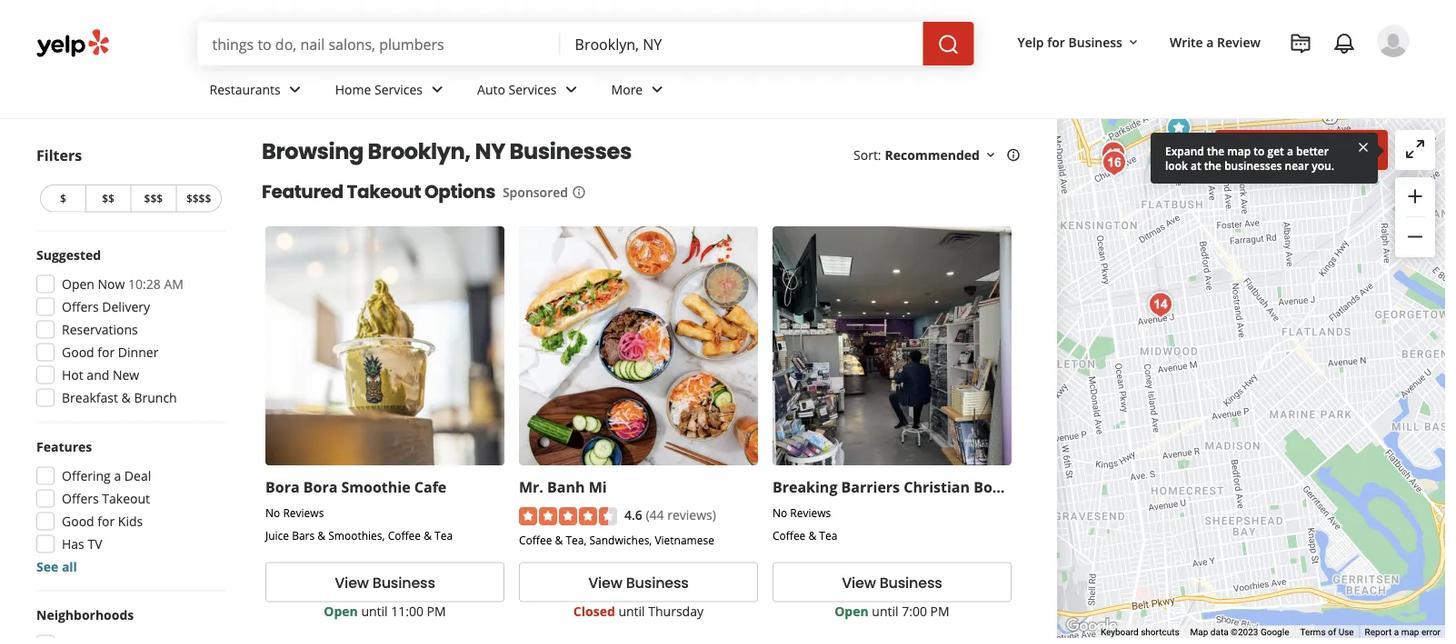 Task type: describe. For each thing, give the bounding box(es) containing it.
banh
[[547, 477, 585, 497]]

24 chevron down v2 image for home services
[[426, 79, 448, 100]]

Near text field
[[575, 34, 908, 54]]

terms of use link
[[1300, 627, 1354, 638]]

map
[[1190, 627, 1208, 638]]

more
[[611, 81, 643, 98]]

has
[[62, 535, 84, 553]]

write a review link
[[1162, 25, 1268, 58]]

werkstatt image
[[1096, 145, 1132, 181]]

more link
[[597, 65, 683, 118]]

for for business
[[1047, 33, 1065, 50]]

redo search in map button
[[1215, 130, 1388, 170]]

vietnamese
[[655, 532, 714, 547]]

see all
[[36, 558, 77, 575]]

to
[[1254, 143, 1265, 158]]

coffee down breaking
[[772, 528, 806, 543]]

yelp for business button
[[1010, 25, 1148, 58]]

pm for book
[[930, 602, 949, 620]]

mi
[[589, 477, 607, 497]]

hot and new
[[62, 366, 139, 384]]

shortcuts
[[1141, 627, 1179, 638]]

reviews)
[[667, 506, 716, 523]]

smoothie
[[341, 477, 410, 497]]

open until 7:00 pm
[[835, 602, 949, 620]]

neighborhoods
[[36, 606, 134, 623]]

4.6 star rating image
[[519, 507, 617, 525]]

tea,
[[566, 532, 587, 547]]

terms of use
[[1300, 627, 1354, 638]]

report a map error
[[1365, 627, 1441, 638]]

offers for offers delivery
[[62, 298, 99, 315]]

review
[[1217, 33, 1261, 50]]

bora bora smoothie cafe no reviews juice bars & smoothies, coffee & tea
[[265, 477, 453, 543]]

business inside button
[[1068, 33, 1122, 50]]

offers delivery
[[62, 298, 150, 315]]

breaking
[[772, 477, 837, 497]]

a for report a map error
[[1394, 627, 1399, 638]]

shop
[[1140, 477, 1175, 497]]

businesses
[[509, 136, 632, 167]]

now
[[98, 275, 125, 293]]

offering a deal
[[62, 467, 151, 484]]

& right bars at the left
[[318, 528, 325, 543]]

keyboard
[[1101, 627, 1139, 638]]

notifications image
[[1333, 33, 1355, 55]]

until for bora
[[361, 602, 388, 620]]

browsing brooklyn, ny businesses
[[262, 136, 632, 167]]

bora bora smoothie cafe link
[[265, 477, 447, 497]]

expand the map to get a better look at the businesses near you. tooltip
[[1151, 133, 1378, 184]]

get
[[1267, 143, 1284, 158]]

search image
[[938, 34, 959, 56]]

view for mr. banh mi
[[588, 572, 622, 592]]

recommended
[[885, 146, 980, 163]]

view business for mr. banh mi
[[588, 572, 689, 592]]

4.6 (44 reviews)
[[624, 506, 716, 523]]

tea for bora bora smoothie cafe
[[434, 528, 453, 543]]

mr. banh mi link
[[519, 477, 607, 497]]

see
[[36, 558, 58, 575]]

barriers
[[841, 477, 900, 497]]

$$$$
[[186, 191, 211, 206]]

none field 'near'
[[575, 34, 908, 54]]

terms
[[1300, 627, 1326, 638]]

mr. banh mi
[[519, 477, 607, 497]]

and
[[1056, 477, 1085, 497]]

di fara pizza image
[[1142, 287, 1179, 323]]

restaurants link
[[195, 65, 321, 118]]

expand map image
[[1404, 138, 1426, 160]]

see all button
[[36, 558, 77, 575]]

16 chevron down v2 image for recommended
[[983, 148, 998, 162]]

error
[[1421, 627, 1441, 638]]

bars
[[292, 528, 315, 543]]

no inside breaking barriers christian book store and coffee shop no reviews coffee & tea view business
[[772, 505, 787, 520]]

smoothies,
[[328, 528, 385, 543]]

look
[[1165, 158, 1188, 173]]

16 chevron down v2 image for yelp for business
[[1126, 35, 1141, 50]]

24 chevron down v2 image for more
[[646, 79, 668, 100]]

a for write a review
[[1206, 33, 1214, 50]]

& down new at left bottom
[[121, 389, 131, 406]]

offers takeout
[[62, 490, 150, 507]]

sponsored
[[503, 183, 568, 200]]

mateo r. image
[[1377, 25, 1410, 57]]

24 chevron down v2 image for auto services
[[560, 79, 582, 100]]

services for auto services
[[509, 81, 557, 98]]

7:00
[[902, 602, 927, 620]]

pm for cafe
[[427, 602, 446, 620]]

ny
[[475, 136, 505, 167]]

home services
[[335, 81, 423, 98]]

featured takeout options
[[262, 179, 495, 204]]

business categories element
[[195, 65, 1410, 118]]

zoom in image
[[1404, 185, 1426, 207]]

has tv
[[62, 535, 102, 553]]

0 horizontal spatial open
[[62, 275, 94, 293]]

closed until thursday
[[573, 602, 703, 620]]

zoom out image
[[1404, 226, 1426, 248]]

open for bora bora smoothie cafe
[[324, 602, 358, 620]]

map data ©2023 google
[[1190, 627, 1289, 638]]

breakfast
[[62, 389, 118, 406]]

featured
[[262, 179, 343, 204]]

projects image
[[1290, 33, 1311, 55]]

google image
[[1061, 614, 1121, 638]]

services for home services
[[374, 81, 423, 98]]

$$$$ button
[[176, 184, 222, 212]]

hot
[[62, 366, 83, 384]]

good for good for dinner
[[62, 344, 94, 361]]



Task type: locate. For each thing, give the bounding box(es) containing it.
bora up bars at the left
[[303, 477, 337, 497]]

mr.
[[519, 477, 543, 497]]

christian
[[904, 477, 970, 497]]

1 horizontal spatial takeout
[[347, 179, 421, 204]]

map for expand the map to get a better look at the businesses near you.
[[1227, 143, 1251, 158]]

1 horizontal spatial view business
[[588, 572, 689, 592]]

0 horizontal spatial pm
[[427, 602, 446, 620]]

24 chevron down v2 image right auto services in the top left of the page
[[560, 79, 582, 100]]

16 chevron down v2 image left write
[[1126, 35, 1141, 50]]

offers up 'reservations'
[[62, 298, 99, 315]]

group containing features
[[31, 438, 225, 576]]

services
[[374, 81, 423, 98], [509, 81, 557, 98]]

view business up open until 11:00 pm
[[335, 572, 435, 592]]

takeout for featured
[[347, 179, 421, 204]]

24 chevron down v2 image inside more link
[[646, 79, 668, 100]]

for down offers takeout
[[98, 513, 115, 530]]

dinner
[[118, 344, 158, 361]]

a for offering a deal
[[114, 467, 121, 484]]

for inside yelp for business button
[[1047, 33, 1065, 50]]

0 horizontal spatial view business link
[[265, 562, 504, 602]]

16 chevron down v2 image inside recommended dropdown button
[[983, 148, 998, 162]]

takeout
[[347, 179, 421, 204], [102, 490, 150, 507]]

1 horizontal spatial pm
[[930, 602, 949, 620]]

0 vertical spatial takeout
[[347, 179, 421, 204]]

takeout inside "group"
[[102, 490, 150, 507]]

write a review
[[1170, 33, 1261, 50]]

$$$
[[144, 191, 163, 206]]

1 vertical spatial offers
[[62, 490, 99, 507]]

&
[[121, 389, 131, 406], [318, 528, 325, 543], [424, 528, 432, 543], [808, 528, 816, 543], [555, 532, 563, 547]]

1 good from the top
[[62, 344, 94, 361]]

1 no from the left
[[265, 505, 280, 520]]

view inside breaking barriers christian book store and coffee shop no reviews coffee & tea view business
[[842, 572, 876, 592]]

1 vertical spatial takeout
[[102, 490, 150, 507]]

16 chevron down v2 image
[[1126, 35, 1141, 50], [983, 148, 998, 162]]

open down the suggested
[[62, 275, 94, 293]]

1 horizontal spatial 16 info v2 image
[[1006, 148, 1021, 162]]

a left the deal
[[114, 467, 121, 484]]

& left tea,
[[555, 532, 563, 547]]

None field
[[212, 34, 546, 54], [575, 34, 908, 54]]

view business link for breaking
[[772, 562, 1011, 602]]

©2023
[[1231, 627, 1258, 638]]

kids
[[118, 513, 143, 530]]

data
[[1210, 627, 1228, 638]]

restaurants
[[209, 81, 281, 98]]

coffee inside bora bora smoothie cafe no reviews juice bars & smoothies, coffee & tea
[[388, 528, 421, 543]]

view for bora bora smoothie cafe
[[335, 572, 369, 592]]

write
[[1170, 33, 1203, 50]]

store
[[1014, 477, 1053, 497]]

auto
[[477, 81, 505, 98]]

1 horizontal spatial until
[[618, 602, 645, 620]]

tea down cafe
[[434, 528, 453, 543]]

11:00
[[391, 602, 424, 620]]

report a map error link
[[1365, 627, 1441, 638]]

deal
[[124, 467, 151, 484]]

cafe
[[414, 477, 447, 497]]

1 horizontal spatial view business link
[[519, 562, 758, 602]]

filters
[[36, 145, 82, 165]]

auto services link
[[463, 65, 597, 118]]

in
[[1322, 140, 1335, 160]]

map
[[1339, 140, 1373, 160], [1227, 143, 1251, 158], [1401, 627, 1419, 638]]

24 chevron down v2 image
[[560, 79, 582, 100], [646, 79, 668, 100]]

a inside "element"
[[1206, 33, 1214, 50]]

0 horizontal spatial 24 chevron down v2 image
[[560, 79, 582, 100]]

sandwiches,
[[589, 532, 652, 547]]

1 horizontal spatial bora
[[303, 477, 337, 497]]

24 chevron down v2 image inside restaurants link
[[284, 79, 306, 100]]

$
[[60, 191, 66, 206]]

24 chevron down v2 image inside auto services link
[[560, 79, 582, 100]]

no up 'juice'
[[265, 505, 280, 520]]

1 horizontal spatial tea
[[819, 528, 837, 543]]

view business link up open until 11:00 pm
[[265, 562, 504, 602]]

google
[[1260, 627, 1289, 638]]

view business for bora bora smoothie cafe
[[335, 572, 435, 592]]

10:28
[[128, 275, 161, 293]]

0 horizontal spatial no
[[265, 505, 280, 520]]

2 offers from the top
[[62, 490, 99, 507]]

2 horizontal spatial view
[[842, 572, 876, 592]]

view up closed
[[588, 572, 622, 592]]

1 services from the left
[[374, 81, 423, 98]]

& inside breaking barriers christian book store and coffee shop no reviews coffee & tea view business
[[808, 528, 816, 543]]

1 24 chevron down v2 image from the left
[[560, 79, 582, 100]]

1 pm from the left
[[427, 602, 446, 620]]

map inside expand the map to get a better look at the businesses near you.
[[1227, 143, 1251, 158]]

0 horizontal spatial reviews
[[283, 505, 324, 520]]

2 pm from the left
[[930, 602, 949, 620]]

until for breaking
[[872, 602, 898, 620]]

1 horizontal spatial 16 chevron down v2 image
[[1126, 35, 1141, 50]]

business up 11:00
[[372, 572, 435, 592]]

16 chevron down v2 image inside yelp for business button
[[1126, 35, 1141, 50]]

2 until from the left
[[618, 602, 645, 620]]

group
[[1395, 177, 1435, 257], [31, 246, 225, 412], [31, 438, 225, 576]]

view business link up closed until thursday
[[519, 562, 758, 602]]

1 tea from the left
[[434, 528, 453, 543]]

$ button
[[40, 184, 85, 212]]

features
[[36, 438, 92, 455]]

2 24 chevron down v2 image from the left
[[426, 79, 448, 100]]

a right get
[[1287, 143, 1293, 158]]

of
[[1328, 627, 1336, 638]]

view business link up open until 7:00 pm
[[772, 562, 1011, 602]]

coffee right and
[[1089, 477, 1136, 497]]

(44
[[646, 506, 664, 523]]

24 chevron down v2 image left auto
[[426, 79, 448, 100]]

2 vertical spatial for
[[98, 513, 115, 530]]

0 vertical spatial offers
[[62, 298, 99, 315]]

16 chevron down v2 image right recommended
[[983, 148, 998, 162]]

1 vertical spatial 16 info v2 image
[[572, 185, 586, 199]]

report
[[1365, 627, 1392, 638]]

bora up 'juice'
[[265, 477, 300, 497]]

1 vertical spatial 16 chevron down v2 image
[[983, 148, 998, 162]]

tv
[[88, 535, 102, 553]]

map right the in
[[1339, 140, 1373, 160]]

all
[[62, 558, 77, 575]]

a right the report
[[1394, 627, 1399, 638]]

24 chevron down v2 image right more
[[646, 79, 668, 100]]

until left 11:00
[[361, 602, 388, 620]]

16 info v2 image
[[1006, 148, 1021, 162], [572, 185, 586, 199]]

3 view business link from the left
[[772, 562, 1011, 602]]

no down breaking
[[772, 505, 787, 520]]

takeout up the kids
[[102, 490, 150, 507]]

coffee down the 4.6 star rating image
[[519, 532, 552, 547]]

a right write
[[1206, 33, 1214, 50]]

view up open until 11:00 pm
[[335, 572, 369, 592]]

tea inside bora bora smoothie cafe no reviews juice bars & smoothies, coffee & tea
[[434, 528, 453, 543]]

2 none field from the left
[[575, 34, 908, 54]]

2 tea from the left
[[819, 528, 837, 543]]

1 24 chevron down v2 image from the left
[[284, 79, 306, 100]]

16 info v2 image right recommended dropdown button
[[1006, 148, 1021, 162]]

closed
[[573, 602, 615, 620]]

until left 7:00
[[872, 602, 898, 620]]

1 bora from the left
[[265, 477, 300, 497]]

services right home
[[374, 81, 423, 98]]

reviews down breaking
[[790, 505, 831, 520]]

offers
[[62, 298, 99, 315], [62, 490, 99, 507]]

reviews up bars at the left
[[283, 505, 324, 520]]

a inside expand the map to get a better look at the businesses near you.
[[1287, 143, 1293, 158]]

a
[[1206, 33, 1214, 50], [1287, 143, 1293, 158], [114, 467, 121, 484], [1394, 627, 1399, 638]]

map left error
[[1401, 627, 1419, 638]]

tea inside breaking barriers christian book store and coffee shop no reviews coffee & tea view business
[[819, 528, 837, 543]]

Find text field
[[212, 34, 546, 54]]

1 view business link from the left
[[265, 562, 504, 602]]

4.6
[[624, 506, 642, 523]]

map left to
[[1227, 143, 1251, 158]]

breaking barriers christian book store and coffee shop no reviews coffee & tea view business
[[772, 477, 1175, 592]]

breaking barriers christian book store and coffee shop link
[[772, 477, 1175, 497]]

none field up the business categories element
[[575, 34, 908, 54]]

1 until from the left
[[361, 602, 388, 620]]

1 view business from the left
[[335, 572, 435, 592]]

1 vertical spatial for
[[98, 344, 115, 361]]

suggested
[[36, 246, 101, 264]]

new
[[113, 366, 139, 384]]

2 horizontal spatial until
[[872, 602, 898, 620]]

view up open until 7:00 pm
[[842, 572, 876, 592]]

reviews inside bora bora smoothie cafe no reviews juice bars & smoothies, coffee & tea
[[283, 505, 324, 520]]

reviews inside breaking barriers christian book store and coffee shop no reviews coffee & tea view business
[[790, 505, 831, 520]]

tea down breaking
[[819, 528, 837, 543]]

1 horizontal spatial 24 chevron down v2 image
[[646, 79, 668, 100]]

coffee
[[1089, 477, 1136, 497], [388, 528, 421, 543], [772, 528, 806, 543], [519, 532, 552, 547]]

wheated image
[[1095, 136, 1132, 172]]

0 horizontal spatial takeout
[[102, 490, 150, 507]]

& down breaking
[[808, 528, 816, 543]]

expand the map to get a better look at the businesses near you.
[[1165, 143, 1334, 173]]

2 reviews from the left
[[790, 505, 831, 520]]

sort:
[[853, 146, 881, 163]]

recommended button
[[885, 146, 998, 163]]

24 chevron down v2 image right restaurants
[[284, 79, 306, 100]]

offering
[[62, 467, 111, 484]]

group containing suggested
[[31, 246, 225, 412]]

view business
[[335, 572, 435, 592], [588, 572, 689, 592]]

and
[[87, 366, 109, 384]]

& down cafe
[[424, 528, 432, 543]]

None search field
[[198, 22, 978, 65]]

0 horizontal spatial 24 chevron down v2 image
[[284, 79, 306, 100]]

business up thursday
[[626, 572, 689, 592]]

16 info v2 image down businesses
[[572, 185, 586, 199]]

ihop image
[[1161, 110, 1197, 147]]

0 horizontal spatial bora
[[265, 477, 300, 497]]

2 good from the top
[[62, 513, 94, 530]]

24 chevron down v2 image for restaurants
[[284, 79, 306, 100]]

auto services
[[477, 81, 557, 98]]

open left 7:00
[[835, 602, 869, 620]]

for for dinner
[[98, 344, 115, 361]]

no
[[265, 505, 280, 520], [772, 505, 787, 520]]

good for dinner
[[62, 344, 158, 361]]

good up has tv
[[62, 513, 94, 530]]

neighborhoods group
[[31, 606, 225, 638]]

2 bora from the left
[[303, 477, 337, 497]]

1 horizontal spatial open
[[324, 602, 358, 620]]

for right yelp
[[1047, 33, 1065, 50]]

options
[[424, 179, 495, 204]]

24 chevron down v2 image
[[284, 79, 306, 100], [426, 79, 448, 100]]

open now 10:28 am
[[62, 275, 184, 293]]

1 horizontal spatial reviews
[[790, 505, 831, 520]]

1 horizontal spatial none field
[[575, 34, 908, 54]]

0 horizontal spatial none field
[[212, 34, 546, 54]]

1 horizontal spatial services
[[509, 81, 557, 98]]

0 vertical spatial for
[[1047, 33, 1065, 50]]

view business link for bora
[[265, 562, 504, 602]]

1 vertical spatial good
[[62, 513, 94, 530]]

better
[[1296, 143, 1329, 158]]

home
[[335, 81, 371, 98]]

0 vertical spatial 16 info v2 image
[[1006, 148, 1021, 162]]

1 offers from the top
[[62, 298, 99, 315]]

2 view business from the left
[[588, 572, 689, 592]]

0 horizontal spatial until
[[361, 602, 388, 620]]

3 until from the left
[[872, 602, 898, 620]]

close image
[[1356, 139, 1371, 155]]

am
[[164, 275, 184, 293]]

good for good for kids
[[62, 513, 94, 530]]

at
[[1191, 158, 1201, 173]]

1 horizontal spatial view
[[588, 572, 622, 592]]

map region
[[936, 0, 1446, 638]]

browsing
[[262, 136, 363, 167]]

0 horizontal spatial tea
[[434, 528, 453, 543]]

coffee & tea, sandwiches, vietnamese
[[519, 532, 714, 547]]

3 view from the left
[[842, 572, 876, 592]]

offers for offers takeout
[[62, 490, 99, 507]]

1 reviews from the left
[[283, 505, 324, 520]]

reviews
[[283, 505, 324, 520], [790, 505, 831, 520]]

view
[[335, 572, 369, 592], [588, 572, 622, 592], [842, 572, 876, 592]]

map for report a map error
[[1401, 627, 1419, 638]]

0 horizontal spatial services
[[374, 81, 423, 98]]

pm right 7:00
[[930, 602, 949, 620]]

home services link
[[321, 65, 463, 118]]

map inside button
[[1339, 140, 1373, 160]]

reservations
[[62, 321, 138, 338]]

16 info v2 image for browsing brooklyn, ny businesses
[[1006, 148, 1021, 162]]

business
[[1068, 33, 1122, 50], [372, 572, 435, 592], [626, 572, 689, 592], [879, 572, 942, 592]]

open for breaking barriers christian book store and coffee shop
[[835, 602, 869, 620]]

coffee right smoothies, at the bottom of page
[[388, 528, 421, 543]]

2 horizontal spatial map
[[1401, 627, 1419, 638]]

2 no from the left
[[772, 505, 787, 520]]

business right yelp
[[1068, 33, 1122, 50]]

until
[[361, 602, 388, 620], [618, 602, 645, 620], [872, 602, 898, 620]]

until right closed
[[618, 602, 645, 620]]

good up hot
[[62, 344, 94, 361]]

business inside breaking barriers christian book store and coffee shop no reviews coffee & tea view business
[[879, 572, 942, 592]]

open until 11:00 pm
[[324, 602, 446, 620]]

24 chevron down v2 image inside the home services "link"
[[426, 79, 448, 100]]

2 horizontal spatial open
[[835, 602, 869, 620]]

for
[[1047, 33, 1065, 50], [98, 344, 115, 361], [98, 513, 115, 530]]

1 horizontal spatial 24 chevron down v2 image
[[426, 79, 448, 100]]

view business up closed until thursday
[[588, 572, 689, 592]]

open left 11:00
[[324, 602, 358, 620]]

0 vertical spatial good
[[62, 344, 94, 361]]

good for kids
[[62, 513, 143, 530]]

near
[[1285, 158, 1309, 173]]

tea for breaking barriers christian book store and coffee shop
[[819, 528, 837, 543]]

pm right 11:00
[[427, 602, 446, 620]]

0 horizontal spatial view
[[335, 572, 369, 592]]

keyboard shortcuts
[[1101, 627, 1179, 638]]

0 horizontal spatial 16 info v2 image
[[572, 185, 586, 199]]

book
[[974, 477, 1010, 497]]

business up 7:00
[[879, 572, 942, 592]]

user actions element
[[1003, 23, 1435, 135]]

0 horizontal spatial view business
[[335, 572, 435, 592]]

brunch
[[134, 389, 177, 406]]

offers down offering
[[62, 490, 99, 507]]

2 view from the left
[[588, 572, 622, 592]]

0 horizontal spatial 16 chevron down v2 image
[[983, 148, 998, 162]]

expand
[[1165, 143, 1204, 158]]

16 info v2 image for featured takeout options
[[572, 185, 586, 199]]

1 horizontal spatial map
[[1339, 140, 1373, 160]]

none field up home services
[[212, 34, 546, 54]]

2 horizontal spatial view business link
[[772, 562, 1011, 602]]

1 view from the left
[[335, 572, 369, 592]]

2 24 chevron down v2 image from the left
[[646, 79, 668, 100]]

services right auto
[[509, 81, 557, 98]]

1 none field from the left
[[212, 34, 546, 54]]

takeout down brooklyn,
[[347, 179, 421, 204]]

2 view business link from the left
[[519, 562, 758, 602]]

redo search in map
[[1229, 140, 1373, 160]]

no inside bora bora smoothie cafe no reviews juice bars & smoothies, coffee & tea
[[265, 505, 280, 520]]

for for kids
[[98, 513, 115, 530]]

0 vertical spatial 16 chevron down v2 image
[[1126, 35, 1141, 50]]

2 services from the left
[[509, 81, 557, 98]]

0 horizontal spatial map
[[1227, 143, 1251, 158]]

1 horizontal spatial no
[[772, 505, 787, 520]]

businesses
[[1224, 158, 1282, 173]]

for up hot and new
[[98, 344, 115, 361]]

none field find
[[212, 34, 546, 54]]

services inside "link"
[[374, 81, 423, 98]]

takeout for offers
[[102, 490, 150, 507]]



Task type: vqa. For each thing, say whether or not it's contained in the screenshot.
AT
yes



